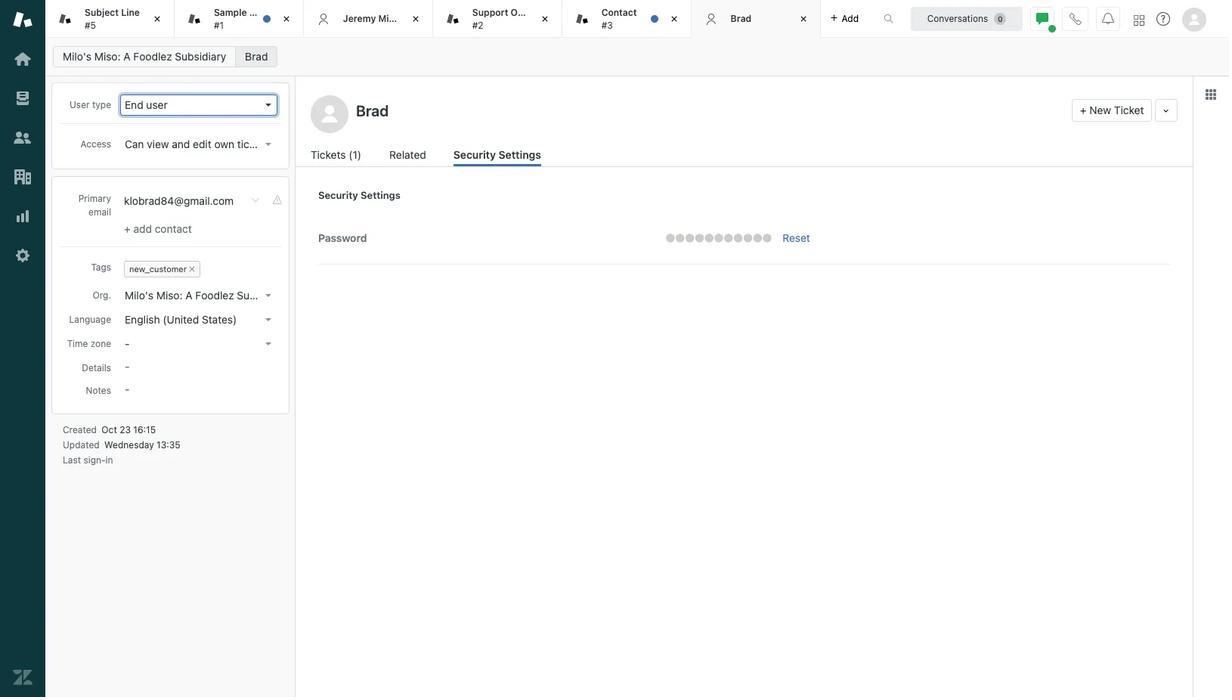 Task type: locate. For each thing, give the bounding box(es) containing it.
#1 tab
[[175, 0, 304, 38]]

primary
[[78, 193, 111, 204]]

1 horizontal spatial subsidiary
[[237, 289, 288, 302]]

1 vertical spatial miso:
[[156, 289, 183, 302]]

#1
[[214, 19, 224, 31]]

arrow down image
[[265, 143, 271, 146], [265, 318, 271, 321]]

miso: inside button
[[156, 289, 183, 302]]

secondary element
[[45, 42, 1229, 72]]

type
[[92, 99, 111, 110]]

close image up secondary element
[[667, 11, 682, 26]]

tickets (1) link
[[311, 147, 364, 166]]

milo's miso: a foodlez subsidiary button
[[120, 285, 288, 306]]

milo's miso: a foodlez subsidiary down line
[[63, 50, 226, 63]]

subject line #5
[[85, 7, 140, 31]]

main element
[[0, 0, 45, 697]]

#5
[[85, 19, 96, 31]]

foodlez inside button
[[195, 289, 234, 302]]

2 vertical spatial arrow down image
[[265, 342, 271, 346]]

tab
[[45, 0, 175, 38], [433, 0, 562, 38], [562, 0, 691, 38]]

1 horizontal spatial security
[[453, 148, 496, 161]]

brad inside "tab"
[[731, 13, 752, 24]]

1 vertical spatial foodlez
[[195, 289, 234, 302]]

0 vertical spatial add
[[842, 12, 859, 24]]

subsidiary
[[175, 50, 226, 63], [237, 289, 288, 302]]

add inside dropdown button
[[842, 12, 859, 24]]

0 vertical spatial foodlez
[[133, 50, 172, 63]]

tab containing support outreach
[[433, 0, 562, 38]]

1 vertical spatial arrow down image
[[265, 294, 271, 297]]

1 close image from the left
[[279, 11, 294, 26]]

0 horizontal spatial milo's
[[63, 50, 92, 63]]

#3
[[602, 19, 613, 31]]

0 horizontal spatial brad
[[245, 50, 268, 63]]

1 vertical spatial milo's
[[125, 289, 154, 302]]

security settings
[[453, 148, 541, 161], [318, 189, 401, 201]]

views image
[[13, 88, 33, 108]]

miso: up english (united states)
[[156, 289, 183, 302]]

1 vertical spatial add
[[133, 222, 152, 235]]

arrow down image
[[265, 104, 271, 107], [265, 294, 271, 297], [265, 342, 271, 346]]

time
[[67, 338, 88, 349]]

brad
[[731, 13, 752, 24], [245, 50, 268, 63]]

arrow down image inside milo's miso: a foodlez subsidiary button
[[265, 294, 271, 297]]

2 arrow down image from the top
[[265, 318, 271, 321]]

close image
[[150, 11, 165, 26], [796, 11, 811, 26]]

1 vertical spatial arrow down image
[[265, 318, 271, 321]]

only
[[273, 138, 293, 150]]

arrow down image inside the can view and edit own tickets only button
[[265, 143, 271, 146]]

miller
[[378, 13, 403, 24]]

brad tab
[[691, 0, 821, 38]]

arrow down image down english (united states) button
[[265, 342, 271, 346]]

settings
[[499, 148, 541, 161], [361, 189, 401, 201]]

1 close image from the left
[[150, 11, 165, 26]]

0 horizontal spatial close image
[[150, 11, 165, 26]]

0 horizontal spatial settings
[[361, 189, 401, 201]]

a up (united
[[185, 289, 193, 302]]

line
[[121, 7, 140, 18]]

foodlez up states)
[[195, 289, 234, 302]]

reset link
[[783, 231, 810, 244]]

0 vertical spatial arrow down image
[[265, 143, 271, 146]]

3 arrow down image from the top
[[265, 342, 271, 346]]

arrow down image up english (united states) button
[[265, 294, 271, 297]]

1 arrow down image from the top
[[265, 104, 271, 107]]

arrow down image up tickets
[[265, 104, 271, 107]]

milo's down #5
[[63, 50, 92, 63]]

a inside "link"
[[124, 50, 131, 63]]

a down subject line #5
[[124, 50, 131, 63]]

+ new ticket button
[[1072, 99, 1152, 122]]

1 vertical spatial subsidiary
[[237, 289, 288, 302]]

+ left contact
[[124, 222, 131, 235]]

23
[[120, 424, 131, 435]]

contact
[[602, 7, 637, 18]]

1 vertical spatial +
[[124, 222, 131, 235]]

2 arrow down image from the top
[[265, 294, 271, 297]]

2 tab from the left
[[433, 0, 562, 38]]

milo's up english
[[125, 289, 154, 302]]

new_customer menu
[[121, 258, 277, 280]]

foodlez
[[133, 50, 172, 63], [195, 289, 234, 302]]

0 vertical spatial milo's miso: a foodlez subsidiary
[[63, 50, 226, 63]]

foodlez inside "link"
[[133, 50, 172, 63]]

close image right #1 at the left top
[[279, 11, 294, 26]]

close image right support
[[537, 11, 552, 26]]

+ for + new ticket
[[1080, 104, 1087, 116]]

button displays agent's chat status as online. image
[[1037, 12, 1049, 25]]

milo's miso: a foodlez subsidiary up english (united states) button
[[125, 289, 288, 302]]

0 vertical spatial settings
[[499, 148, 541, 161]]

support outreach #2
[[472, 7, 552, 31]]

+ add contact
[[124, 222, 192, 235]]

time zone
[[67, 338, 111, 349]]

end user button
[[120, 95, 277, 116]]

subsidiary up english (united states) button
[[237, 289, 288, 302]]

tab containing contact
[[562, 0, 691, 38]]

2 close image from the left
[[796, 11, 811, 26]]

3 close image from the left
[[537, 11, 552, 26]]

and
[[172, 138, 190, 150]]

primary email
[[78, 193, 111, 218]]

close image left add dropdown button
[[796, 11, 811, 26]]

tab containing subject line
[[45, 0, 175, 38]]

1 horizontal spatial miso:
[[156, 289, 183, 302]]

arrow down image left the only
[[265, 143, 271, 146]]

security
[[453, 148, 496, 161], [318, 189, 358, 201]]

0 vertical spatial brad
[[731, 13, 752, 24]]

(1)
[[349, 148, 361, 161]]

arrow down image for english (united states)
[[265, 318, 271, 321]]

zone
[[91, 338, 111, 349]]

2 close image from the left
[[408, 11, 423, 26]]

None field
[[121, 280, 131, 297]]

0 vertical spatial security
[[453, 148, 496, 161]]

new_customer link
[[129, 264, 187, 274]]

milo's inside "link"
[[63, 50, 92, 63]]

related link
[[389, 147, 428, 166]]

klobrad84@gmail.com
[[124, 194, 234, 207]]

subsidiary down #1 at the left top
[[175, 50, 226, 63]]

tabs tab list
[[45, 0, 868, 38]]

view
[[147, 138, 169, 150]]

arrow down image inside english (united states) button
[[265, 318, 271, 321]]

close image for tab containing subject line
[[150, 11, 165, 26]]

add
[[842, 12, 859, 24], [133, 222, 152, 235]]

security settings link
[[453, 147, 541, 166]]

1 horizontal spatial +
[[1080, 104, 1087, 116]]

1 vertical spatial security
[[318, 189, 358, 201]]

0 horizontal spatial a
[[124, 50, 131, 63]]

close image
[[279, 11, 294, 26], [408, 11, 423, 26], [537, 11, 552, 26], [667, 11, 682, 26]]

close image inside brad "tab"
[[796, 11, 811, 26]]

milo's miso: a foodlez subsidiary inside milo's miso: a foodlez subsidiary button
[[125, 289, 288, 302]]

1 vertical spatial brad
[[245, 50, 268, 63]]

None text field
[[352, 99, 1066, 122]]

arrow down image right states)
[[265, 318, 271, 321]]

arrow down image for miso:
[[265, 294, 271, 297]]

close image right 'miller'
[[408, 11, 423, 26]]

arrow down image inside - button
[[265, 342, 271, 346]]

1 horizontal spatial close image
[[796, 11, 811, 26]]

0 vertical spatial a
[[124, 50, 131, 63]]

1 horizontal spatial security settings
[[453, 148, 541, 161]]

notes
[[86, 385, 111, 396]]

1 horizontal spatial a
[[185, 289, 193, 302]]

milo's miso: a foodlez subsidiary
[[63, 50, 226, 63], [125, 289, 288, 302]]

language
[[69, 314, 111, 325]]

13:35
[[157, 439, 180, 451]]

apps image
[[1205, 88, 1217, 101]]

jeremy
[[343, 13, 376, 24]]

0 vertical spatial +
[[1080, 104, 1087, 116]]

customers image
[[13, 128, 33, 147]]

3 tab from the left
[[562, 0, 691, 38]]

1 horizontal spatial milo's
[[125, 289, 154, 302]]

0 vertical spatial security settings
[[453, 148, 541, 161]]

1 vertical spatial a
[[185, 289, 193, 302]]

arrow down image inside the end user button
[[265, 104, 271, 107]]

conversations button
[[911, 6, 1023, 31]]

a
[[124, 50, 131, 63], [185, 289, 193, 302]]

close image inside jeremy miller tab
[[408, 11, 423, 26]]

0 vertical spatial subsidiary
[[175, 50, 226, 63]]

security right related link
[[453, 148, 496, 161]]

close image inside tab
[[150, 11, 165, 26]]

zendesk support image
[[13, 10, 33, 29]]

contact
[[155, 222, 192, 235]]

milo's miso: a foodlez subsidiary inside milo's miso: a foodlez subsidiary "link"
[[63, 50, 226, 63]]

get started image
[[13, 49, 33, 69]]

tickets
[[311, 148, 346, 161]]

zendesk image
[[13, 668, 33, 687]]

+ new ticket
[[1080, 104, 1144, 116]]

milo's miso: a foodlez subsidiary link
[[53, 46, 236, 67]]

1 horizontal spatial brad
[[731, 13, 752, 24]]

created
[[63, 424, 97, 435]]

1 arrow down image from the top
[[265, 143, 271, 146]]

0 vertical spatial arrow down image
[[265, 104, 271, 107]]

support
[[472, 7, 508, 18]]

1 vertical spatial milo's miso: a foodlez subsidiary
[[125, 289, 288, 302]]

1 tab from the left
[[45, 0, 175, 38]]

foodlez up user
[[133, 50, 172, 63]]

0 horizontal spatial miso:
[[94, 50, 121, 63]]

1 horizontal spatial foodlez
[[195, 289, 234, 302]]

0 horizontal spatial subsidiary
[[175, 50, 226, 63]]

1 vertical spatial settings
[[361, 189, 401, 201]]

milo's
[[63, 50, 92, 63], [125, 289, 154, 302]]

states)
[[202, 313, 237, 326]]

+
[[1080, 104, 1087, 116], [124, 222, 131, 235]]

- button
[[120, 333, 277, 355]]

security down tickets (1) link
[[318, 189, 358, 201]]

1 horizontal spatial add
[[842, 12, 859, 24]]

1 horizontal spatial settings
[[499, 148, 541, 161]]

close image for brad "tab"
[[796, 11, 811, 26]]

miso: down #5
[[94, 50, 121, 63]]

0 vertical spatial milo's
[[63, 50, 92, 63]]

end
[[125, 98, 143, 111]]

+ inside button
[[1080, 104, 1087, 116]]

user
[[70, 99, 90, 110]]

subject
[[85, 7, 119, 18]]

0 horizontal spatial +
[[124, 222, 131, 235]]

details
[[82, 362, 111, 373]]

0 horizontal spatial security settings
[[318, 189, 401, 201]]

add button
[[821, 0, 868, 37]]

user type
[[70, 99, 111, 110]]

+ left new
[[1080, 104, 1087, 116]]

english
[[125, 313, 160, 326]]

close image right line
[[150, 11, 165, 26]]

can
[[125, 138, 144, 150]]

0 vertical spatial miso:
[[94, 50, 121, 63]]

jeremy miller tab
[[304, 0, 433, 38]]

tags
[[91, 262, 111, 273]]

0 horizontal spatial foodlez
[[133, 50, 172, 63]]

miso:
[[94, 50, 121, 63], [156, 289, 183, 302]]



Task type: vqa. For each thing, say whether or not it's contained in the screenshot.
Requested button
no



Task type: describe. For each thing, give the bounding box(es) containing it.
tickets
[[237, 138, 270, 150]]

ticket
[[1114, 104, 1144, 116]]

zendesk products image
[[1134, 15, 1145, 25]]

password
[[318, 232, 367, 244]]

updated
[[63, 439, 100, 451]]

-
[[125, 337, 130, 350]]

●●●●●●●●●●●
[[666, 231, 772, 244]]

jeremy miller
[[343, 13, 403, 24]]

contact #3
[[602, 7, 637, 31]]

related
[[389, 148, 426, 161]]

english (united states) button
[[120, 309, 277, 330]]

wednesday
[[104, 439, 154, 451]]

end user
[[125, 98, 168, 111]]

#2
[[472, 19, 484, 31]]

created oct 23 16:15 updated wednesday 13:35 last sign-in
[[63, 424, 180, 466]]

sign-
[[83, 454, 106, 466]]

+ for + add contact
[[124, 222, 131, 235]]

0 horizontal spatial security
[[318, 189, 358, 201]]

reporting image
[[13, 206, 33, 226]]

email
[[89, 206, 111, 218]]

org.
[[93, 290, 111, 301]]

brad inside secondary element
[[245, 50, 268, 63]]

16:15
[[133, 424, 156, 435]]

can view and edit own tickets only button
[[120, 134, 293, 155]]

user
[[146, 98, 168, 111]]

notifications image
[[1102, 12, 1114, 25]]

miso: inside "link"
[[94, 50, 121, 63]]

can view and edit own tickets only
[[125, 138, 293, 150]]

subsidiary inside button
[[237, 289, 288, 302]]

settings inside security settings link
[[499, 148, 541, 161]]

own
[[214, 138, 234, 150]]

arrow down image for user
[[265, 104, 271, 107]]

new
[[1090, 104, 1111, 116]]

reset
[[783, 231, 810, 244]]

milo's inside button
[[125, 289, 154, 302]]

in
[[106, 454, 113, 466]]

conversations
[[927, 12, 988, 24]]

tickets (1)
[[311, 148, 361, 161]]

1 vertical spatial security settings
[[318, 189, 401, 201]]

oct
[[102, 424, 117, 435]]

(united
[[163, 313, 199, 326]]

edit
[[193, 138, 211, 150]]

arrow down image for can view and edit own tickets only
[[265, 143, 271, 146]]

outreach
[[511, 7, 552, 18]]

brad link
[[235, 46, 278, 67]]

●●●●●●●●●●● reset
[[666, 231, 810, 244]]

get help image
[[1157, 12, 1170, 26]]

new_customer
[[129, 264, 187, 274]]

admin image
[[13, 246, 33, 265]]

close image inside #1 "tab"
[[279, 11, 294, 26]]

0 horizontal spatial add
[[133, 222, 152, 235]]

organizations image
[[13, 167, 33, 187]]

access
[[81, 138, 111, 150]]

english (united states)
[[125, 313, 237, 326]]

last
[[63, 454, 81, 466]]

subsidiary inside "link"
[[175, 50, 226, 63]]

a inside button
[[185, 289, 193, 302]]

4 close image from the left
[[667, 11, 682, 26]]



